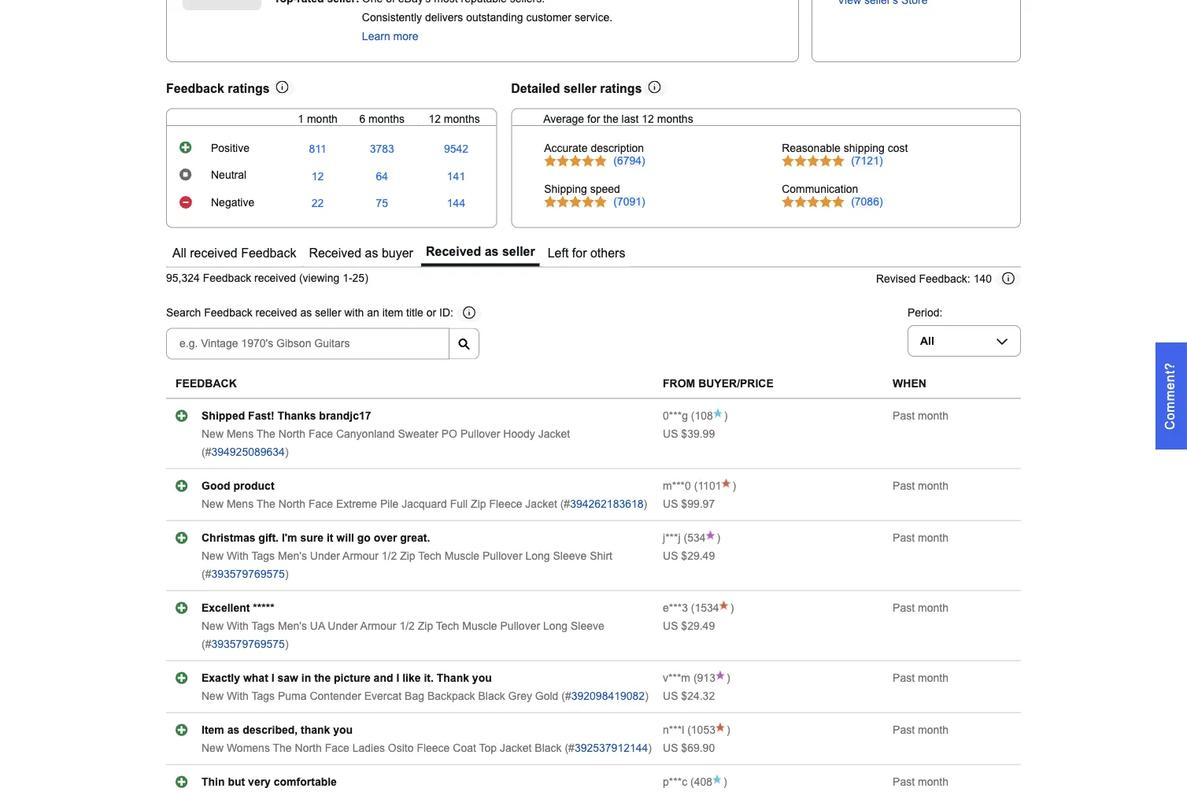 Task type: describe. For each thing, give the bounding box(es) containing it.
po
[[442, 428, 458, 440]]

(7091)
[[614, 196, 646, 208]]

armour inside the 'new with tags men's under armour 1/2 zip tech muscle pullover long sleeve shirt (#'
[[343, 550, 379, 562]]

past month for 108
[[893, 410, 949, 422]]

2 i from the left
[[397, 672, 400, 684]]

v***m
[[663, 672, 691, 684]]

( for 408
[[691, 776, 695, 788]]

(# inside good product new mens the north face extreme pile jacquard full zip fleece jacket (# 394262183618 )
[[561, 498, 570, 510]]

393579769575 link for christmas
[[211, 568, 285, 580]]

(# inside the exactly what i saw in the picture and i like it. thank you new with tags puma contender evercat bag backpack black grey gold (# 392098419082 )
[[562, 690, 572, 702]]

christmas
[[202, 532, 256, 544]]

exactly what i saw in the picture and i like it. thank you new with tags puma contender evercat bag backpack black grey gold (# 392098419082 )
[[202, 672, 649, 702]]

3783
[[370, 143, 394, 155]]

you inside item as described, thank you new womens the north face ladies osito fleece coat top jacket black (# 392537912144 )
[[333, 724, 353, 736]]

) inside good product new mens the north face extreme pile jacquard full zip fleece jacket (# 394262183618 )
[[644, 498, 648, 510]]

) down shipped fast! thanks brandjc17
[[285, 446, 289, 458]]

$24.32
[[682, 690, 715, 702]]

) right 408
[[724, 776, 728, 788]]

us for v***m
[[663, 690, 679, 702]]

e.g. Vintage 1970's Gibson Guitars text field
[[166, 328, 450, 360]]

392098419082
[[572, 690, 645, 702]]

accurate description
[[545, 142, 644, 155]]

feedback down all received feedback button
[[203, 272, 251, 285]]

item as described, thank you element
[[202, 724, 353, 736]]

us for n***l
[[663, 742, 679, 754]]

feedback left by buyer. element for ( 108
[[663, 410, 688, 422]]

( for 534
[[684, 532, 688, 544]]

as up e.g. vintage 1970's gibson guitars 'text field'
[[300, 307, 312, 319]]

picture
[[334, 672, 371, 684]]

revised
[[877, 273, 916, 285]]

(7121)
[[852, 155, 883, 167]]

64 button
[[376, 170, 388, 183]]

2 ratings from the left
[[600, 81, 642, 95]]

( for 1101
[[695, 480, 698, 492]]

received as buyer button
[[304, 240, 418, 266]]

95,324
[[166, 272, 200, 285]]

1 ratings from the left
[[228, 81, 270, 95]]

2 horizontal spatial 12
[[642, 113, 654, 125]]

left
[[548, 246, 569, 260]]

pullover inside the 'new with tags men's under armour 1/2 zip tech muscle pullover long sleeve shirt (#'
[[483, 550, 523, 562]]

learn more link
[[362, 30, 419, 43]]

$69.90
[[682, 742, 715, 754]]

thin but very comfortable element
[[202, 776, 337, 788]]

cost
[[888, 142, 909, 155]]

392537912144
[[575, 742, 649, 754]]

feedback left by buyer. element for ( 1101
[[663, 480, 691, 492]]

under inside the 'new with tags men's under armour 1/2 zip tech muscle pullover long sleeve shirt (#'
[[310, 550, 340, 562]]

past for ( 108
[[893, 410, 915, 422]]

received as seller button
[[421, 240, 540, 266]]

under inside new with tags men's ua under armour 1/2 zip tech muscle pullover long sleeve (#
[[328, 620, 358, 632]]

average for the last 12 months
[[544, 113, 694, 125]]

shipped fast! thanks brandjc17 element
[[202, 410, 371, 422]]

communication
[[782, 183, 859, 195]]

394925089634 link
[[211, 446, 285, 458]]

64
[[376, 170, 388, 182]]

( for 1534
[[691, 602, 695, 614]]

141 button
[[447, 170, 466, 183]]

feedback
[[176, 378, 237, 390]]

fleece for coat
[[417, 742, 450, 754]]

) right 108
[[725, 410, 728, 422]]

gift.
[[259, 532, 279, 544]]

received for received as buyer
[[309, 246, 362, 260]]

product
[[234, 480, 275, 492]]

id:
[[440, 307, 454, 319]]

months for 12 months
[[444, 113, 480, 125]]

us for j***j
[[663, 550, 679, 562]]

$29.49 for 534
[[682, 550, 715, 562]]

over
[[374, 532, 397, 544]]

new inside new mens the north face canyonland sweater po pullover hoody jacket (#
[[202, 428, 224, 440]]

( 108
[[688, 410, 714, 422]]

feedback right search
[[204, 307, 253, 319]]

us for m***0
[[663, 498, 679, 510]]

811 button
[[309, 143, 327, 156]]

shipped fast! thanks brandjc17
[[202, 410, 371, 422]]

past month element for 108
[[893, 410, 949, 422]]

past month element for 534
[[893, 532, 949, 544]]

tags inside the exactly what i saw in the picture and i like it. thank you new with tags puma contender evercat bag backpack black grey gold (# 392098419082 )
[[252, 690, 275, 702]]

for for left
[[573, 246, 587, 260]]

pile
[[380, 498, 399, 510]]

jacquard
[[402, 498, 447, 510]]

reasonable shipping cost
[[782, 142, 909, 155]]

feedback element
[[176, 378, 237, 390]]

past month element for 913
[[893, 672, 949, 684]]

the inside good product new mens the north face extreme pile jacquard full zip fleece jacket (# 394262183618 )
[[257, 498, 276, 510]]

shipping
[[545, 183, 587, 195]]

canyonland
[[336, 428, 395, 440]]

) right 1101
[[733, 480, 737, 492]]

buyer/price
[[699, 378, 774, 390]]

muscle inside new with tags men's ua under armour 1/2 zip tech muscle pullover long sleeve (#
[[463, 620, 498, 632]]

good product new mens the north face extreme pile jacquard full zip fleece jacket (# 394262183618 )
[[202, 480, 648, 510]]

when element
[[893, 378, 927, 390]]

( 534
[[681, 532, 706, 544]]

buyer
[[382, 246, 413, 260]]

) right the 913
[[727, 672, 731, 684]]

) inside the exactly what i saw in the picture and i like it. thank you new with tags puma contender evercat bag backpack black grey gold (# 392098419082 )
[[645, 690, 649, 702]]

shirt
[[590, 550, 613, 562]]

393579769575 for excellent
[[211, 638, 285, 650]]

new with tags men's ua under armour 1/2 zip tech muscle pullover long sleeve (#
[[202, 620, 605, 650]]

past month for 1534
[[893, 602, 949, 614]]

item as described, thank you new womens the north face ladies osito fleece coat top jacket black (# 392537912144 )
[[202, 724, 652, 754]]

(6794)
[[614, 155, 646, 167]]

12 for 12 months
[[429, 113, 441, 125]]

positive
[[211, 142, 250, 154]]

7091 ratings received on shipping speed. click to check average rating. element
[[614, 196, 646, 208]]

received for received as seller
[[426, 244, 481, 259]]

1 i from the left
[[272, 672, 275, 684]]

excellent ***** element
[[202, 602, 275, 614]]

feedback inside all received feedback button
[[241, 246, 297, 260]]

but
[[228, 776, 245, 788]]

*****
[[253, 602, 275, 614]]

feedback left by buyer. element for ( 1053
[[663, 724, 685, 736]]

average
[[544, 113, 585, 125]]

the inside the exactly what i saw in the picture and i like it. thank you new with tags puma contender evercat bag backpack black grey gold (# 392098419082 )
[[314, 672, 331, 684]]

past month for 913
[[893, 672, 949, 684]]

what
[[243, 672, 268, 684]]

141
[[447, 170, 466, 182]]

past for ( 1101
[[893, 480, 915, 492]]

past for ( 913
[[893, 672, 915, 684]]

exactly what i saw in the picture and i like it. thank you element
[[202, 672, 492, 684]]

neutral
[[211, 169, 247, 181]]

detailed
[[511, 81, 560, 95]]

with for excellent
[[227, 620, 249, 632]]

us $24.32
[[663, 690, 715, 702]]

past month element for 1534
[[893, 602, 949, 614]]

us $29.49 for 1534
[[663, 620, 715, 632]]

it.
[[424, 672, 434, 684]]

select the feedback time period you want to see element
[[908, 307, 943, 319]]

brandjc17
[[319, 410, 371, 422]]

shipping speed
[[545, 183, 621, 195]]

search feedback received as seller with an item title or id:
[[166, 307, 454, 319]]

past for ( 534
[[893, 532, 915, 544]]

received as seller
[[426, 244, 535, 259]]

$29.49 for 1534
[[682, 620, 715, 632]]

past month for 1101
[[893, 480, 949, 492]]

811
[[309, 143, 327, 155]]

detailed seller ratings
[[511, 81, 642, 95]]

learn
[[362, 30, 390, 43]]

armour inside new with tags men's ua under armour 1/2 zip tech muscle pullover long sleeve (#
[[360, 620, 397, 632]]

hoody
[[504, 428, 536, 440]]

from
[[663, 378, 696, 390]]

with
[[345, 307, 364, 319]]

mens inside new mens the north face canyonland sweater po pullover hoody jacket (#
[[227, 428, 254, 440]]

144 button
[[447, 197, 466, 210]]

tech inside the 'new with tags men's under armour 1/2 zip tech muscle pullover long sleeve shirt (#'
[[418, 550, 442, 562]]

( 1053
[[685, 724, 716, 736]]

( 1534
[[688, 602, 720, 614]]

) inside item as described, thank you new womens the north face ladies osito fleece coat top jacket black (# 392537912144 )
[[649, 742, 652, 754]]

from buyer/price
[[663, 378, 774, 390]]

north inside new mens the north face canyonland sweater po pullover hoody jacket (#
[[279, 428, 306, 440]]

us for 0***g
[[663, 428, 679, 440]]

all for all received feedback
[[173, 246, 187, 260]]

accurate
[[545, 142, 588, 155]]

in
[[302, 672, 311, 684]]

reasonable
[[782, 142, 841, 155]]

mens inside good product new mens the north face extreme pile jacquard full zip fleece jacket (# 394262183618 )
[[227, 498, 254, 510]]

month for ( 913
[[918, 672, 949, 684]]

extreme
[[336, 498, 377, 510]]

full
[[450, 498, 468, 510]]

( 913
[[691, 672, 716, 684]]

) right 534
[[717, 532, 721, 544]]

past month element for 1053
[[893, 724, 949, 736]]



Task type: vqa. For each thing, say whether or not it's contained in the screenshot.


Task type: locate. For each thing, give the bounding box(es) containing it.
black left grey
[[479, 690, 505, 702]]

0 horizontal spatial all
[[173, 246, 187, 260]]

seller up average
[[564, 81, 597, 95]]

1 $29.49 from the top
[[682, 550, 715, 562]]

excellent
[[202, 602, 250, 614]]

$99.97
[[682, 498, 715, 510]]

1 horizontal spatial 1/2
[[400, 620, 415, 632]]

tags inside new with tags men's ua under armour 1/2 zip tech muscle pullover long sleeve (#
[[252, 620, 275, 632]]

1/2 down over
[[382, 550, 397, 562]]

1 vertical spatial tech
[[436, 620, 460, 632]]

3 new from the top
[[202, 550, 224, 562]]

or
[[427, 307, 437, 319]]

1 horizontal spatial received
[[426, 244, 481, 259]]

0 vertical spatial fleece
[[490, 498, 523, 510]]

1 horizontal spatial i
[[397, 672, 400, 684]]

last
[[622, 113, 639, 125]]

7 past month from the top
[[893, 776, 949, 788]]

9542 button
[[444, 143, 469, 156]]

received
[[426, 244, 481, 259], [309, 246, 362, 260]]

face down thanks
[[309, 428, 333, 440]]

1 horizontal spatial months
[[444, 113, 480, 125]]

new inside the 'new with tags men's under armour 1/2 zip tech muscle pullover long sleeve shirt (#'
[[202, 550, 224, 562]]

7 feedback left by buyer. element from the top
[[663, 776, 688, 788]]

received inside received as buyer button
[[309, 246, 362, 260]]

thank
[[301, 724, 330, 736]]

fleece for jacket
[[490, 498, 523, 510]]

tags down what
[[252, 690, 275, 702]]

1 months from the left
[[369, 113, 405, 125]]

new down exactly at the left bottom of the page
[[202, 690, 224, 702]]

393579769575 ) up what
[[211, 638, 289, 650]]

2 feedback left by buyer. element from the top
[[663, 480, 691, 492]]

1 vertical spatial muscle
[[463, 620, 498, 632]]

(7086)
[[852, 196, 883, 208]]

long left the shirt
[[526, 550, 550, 562]]

m***0
[[663, 480, 691, 492]]

0 vertical spatial us $29.49
[[663, 550, 715, 562]]

sleeve inside new with tags men's ua under armour 1/2 zip tech muscle pullover long sleeve (#
[[571, 620, 605, 632]]

1 mens from the top
[[227, 428, 254, 440]]

with inside new with tags men's ua under armour 1/2 zip tech muscle pullover long sleeve (#
[[227, 620, 249, 632]]

1 393579769575 ) from the top
[[211, 568, 289, 580]]

2 393579769575 ) from the top
[[211, 638, 289, 650]]

us down j***j
[[663, 550, 679, 562]]

feedback left by buyer. element containing n***l
[[663, 724, 685, 736]]

4 feedback left by buyer. element from the top
[[663, 602, 688, 614]]

all received feedback button
[[168, 240, 301, 266]]

2 horizontal spatial zip
[[471, 498, 486, 510]]

face inside new mens the north face canyonland sweater po pullover hoody jacket (#
[[309, 428, 333, 440]]

0 vertical spatial men's
[[278, 550, 307, 562]]

past for ( 1053
[[893, 724, 915, 736]]

2 months from the left
[[444, 113, 480, 125]]

feedback left by buyer. element up the us $24.32
[[663, 672, 691, 684]]

new inside the exactly what i saw in the picture and i like it. thank you new with tags puma contender evercat bag backpack black grey gold (# 392098419082 )
[[202, 690, 224, 702]]

12 right 6 months
[[429, 113, 441, 125]]

under right ua
[[328, 620, 358, 632]]

2 vertical spatial seller
[[315, 307, 342, 319]]

as for seller
[[485, 244, 499, 259]]

with
[[227, 550, 249, 562], [227, 620, 249, 632], [227, 690, 249, 702]]

past month element
[[893, 410, 949, 422], [893, 480, 949, 492], [893, 532, 949, 544], [893, 602, 949, 614], [893, 672, 949, 684], [893, 724, 949, 736], [893, 776, 949, 788]]

good
[[202, 480, 230, 492]]

5 past month from the top
[[893, 672, 949, 684]]

1 vertical spatial us $29.49
[[663, 620, 715, 632]]

3783 button
[[370, 143, 394, 156]]

3 tags from the top
[[252, 690, 275, 702]]

393579769575 ) for excellent
[[211, 638, 289, 650]]

received as buyer
[[309, 246, 413, 260]]

1 feedback left by buyer. element from the top
[[663, 410, 688, 422]]

new down good at the left bottom of page
[[202, 498, 224, 510]]

for up accurate description on the top of the page
[[588, 113, 601, 125]]

the inside item as described, thank you new womens the north face ladies osito fleece coat top jacket black (# 392537912144 )
[[273, 742, 292, 754]]

you right the thank
[[473, 672, 492, 684]]

6 us from the top
[[663, 742, 679, 754]]

fleece right full at left
[[490, 498, 523, 510]]

osito
[[388, 742, 414, 754]]

0 vertical spatial black
[[479, 690, 505, 702]]

jacket right hoody
[[539, 428, 570, 440]]

1 vertical spatial 393579769575 )
[[211, 638, 289, 650]]

( 408
[[688, 776, 713, 788]]

2 vertical spatial face
[[325, 742, 350, 754]]

2 horizontal spatial seller
[[564, 81, 597, 95]]

)
[[725, 410, 728, 422], [285, 446, 289, 458], [733, 480, 737, 492], [644, 498, 648, 510], [717, 532, 721, 544], [285, 568, 289, 580], [731, 602, 734, 614], [285, 638, 289, 650], [727, 672, 731, 684], [645, 690, 649, 702], [727, 724, 731, 736], [649, 742, 652, 754], [724, 776, 728, 788]]

6 new from the top
[[202, 742, 224, 754]]

(# inside item as described, thank you new womens the north face ladies osito fleece coat top jacket black (# 392537912144 )
[[565, 742, 575, 754]]

as inside button
[[365, 246, 378, 260]]

393579769575 up what
[[211, 638, 285, 650]]

0 vertical spatial mens
[[227, 428, 254, 440]]

received down "144" button
[[426, 244, 481, 259]]

as inside item as described, thank you new womens the north face ladies osito fleece coat top jacket black (# 392537912144 )
[[227, 724, 240, 736]]

comfortable
[[274, 776, 337, 788]]

more
[[394, 30, 419, 43]]

393579769575 link for excellent
[[211, 638, 285, 650]]

1 vertical spatial seller
[[502, 244, 535, 259]]

us $29.49
[[663, 550, 715, 562], [663, 620, 715, 632]]

5 past from the top
[[893, 672, 915, 684]]

seller inside button
[[502, 244, 535, 259]]

1/2 inside the 'new with tags men's under armour 1/2 zip tech muscle pullover long sleeve shirt (#'
[[382, 550, 397, 562]]

us down m***0
[[663, 498, 679, 510]]

) left us $99.97
[[644, 498, 648, 510]]

new inside good product new mens the north face extreme pile jacquard full zip fleece jacket (# 394262183618 )
[[202, 498, 224, 510]]

men's for ua
[[278, 620, 307, 632]]

received inside received as seller button
[[426, 244, 481, 259]]

393579769575 up excellent ***** element
[[211, 568, 285, 580]]

received
[[190, 246, 238, 260], [254, 272, 296, 285], [256, 307, 297, 319]]

1 new from the top
[[202, 428, 224, 440]]

men's inside new with tags men's ua under armour 1/2 zip tech muscle pullover long sleeve (#
[[278, 620, 307, 632]]

feedback left by buyer. element left 1534
[[663, 602, 688, 614]]

month for ( 1534
[[918, 602, 949, 614]]

0 vertical spatial zip
[[471, 498, 486, 510]]

4 past month element from the top
[[893, 602, 949, 614]]

received for search
[[256, 307, 297, 319]]

month for ( 1053
[[918, 724, 949, 736]]

tags inside the 'new with tags men's under armour 1/2 zip tech muscle pullover long sleeve shirt (#'
[[252, 550, 275, 562]]

2 393579769575 from the top
[[211, 638, 285, 650]]

new inside item as described, thank you new womens the north face ladies osito fleece coat top jacket black (# 392537912144 )
[[202, 742, 224, 754]]

1 vertical spatial 393579769575
[[211, 638, 285, 650]]

muscle up the thank
[[463, 620, 498, 632]]

1 vertical spatial mens
[[227, 498, 254, 510]]

month for ( 534
[[918, 532, 949, 544]]

1 vertical spatial the
[[314, 672, 331, 684]]

2 with from the top
[[227, 620, 249, 632]]

black
[[479, 690, 505, 702], [535, 742, 562, 754]]

0 vertical spatial seller
[[564, 81, 597, 95]]

outstanding
[[466, 11, 523, 24]]

bag
[[405, 690, 425, 702]]

( right j***j
[[684, 532, 688, 544]]

zip down great.
[[400, 550, 416, 562]]

received down 95,324 feedback received (viewing 1-25)
[[256, 307, 297, 319]]

0 horizontal spatial seller
[[315, 307, 342, 319]]

1 vertical spatial long
[[544, 620, 568, 632]]

1 vertical spatial armour
[[360, 620, 397, 632]]

jacket inside good product new mens the north face extreme pile jacquard full zip fleece jacket (# 394262183618 )
[[526, 498, 558, 510]]

like
[[403, 672, 421, 684]]

0 vertical spatial 393579769575 )
[[211, 568, 289, 580]]

received inside button
[[190, 246, 238, 260]]

period:
[[908, 307, 943, 319]]

us down the 0***g
[[663, 428, 679, 440]]

e***3
[[663, 602, 688, 614]]

1 vertical spatial face
[[309, 498, 333, 510]]

0 horizontal spatial ratings
[[228, 81, 270, 95]]

pullover
[[461, 428, 501, 440], [483, 550, 523, 562], [501, 620, 540, 632]]

the down the fast!
[[257, 428, 276, 440]]

6 past month from the top
[[893, 724, 949, 736]]

others
[[591, 246, 626, 260]]

2 $29.49 from the top
[[682, 620, 715, 632]]

tech down great.
[[418, 550, 442, 562]]

north inside item as described, thank you new womens the north face ladies osito fleece coat top jacket black (# 392537912144 )
[[295, 742, 322, 754]]

delivers
[[425, 11, 463, 24]]

consistently delivers outstanding customer service. learn more
[[362, 11, 613, 43]]

393579769575 link up excellent ***** element
[[211, 568, 285, 580]]

7 past month element from the top
[[893, 776, 949, 788]]

face inside item as described, thank you new womens the north face ladies osito fleece coat top jacket black (# 392537912144 )
[[325, 742, 350, 754]]

sleeve down the shirt
[[571, 620, 605, 632]]

2 vertical spatial jacket
[[500, 742, 532, 754]]

108
[[695, 410, 714, 422]]

from buyer/price element
[[663, 378, 774, 390]]

fleece inside item as described, thank you new womens the north face ladies osito fleece coat top jacket black (# 392537912144 )
[[417, 742, 450, 754]]

jacket right top
[[500, 742, 532, 754]]

month for ( 1101
[[918, 480, 949, 492]]

7121 ratings received on reasonable shipping cost. click to check average rating. element
[[852, 155, 883, 167]]

black inside item as described, thank you new womens the north face ladies osito fleece coat top jacket black (# 392537912144 )
[[535, 742, 562, 754]]

1 horizontal spatial all
[[921, 335, 935, 347]]

1 vertical spatial 1/2
[[400, 620, 415, 632]]

2 new from the top
[[202, 498, 224, 510]]

face inside good product new mens the north face extreme pile jacquard full zip fleece jacket (# 394262183618 )
[[309, 498, 333, 510]]

new inside new with tags men's ua under armour 1/2 zip tech muscle pullover long sleeve (#
[[202, 620, 224, 632]]

jacket inside item as described, thank you new womens the north face ladies osito fleece coat top jacket black (# 392537912144 )
[[500, 742, 532, 754]]

6794 ratings received on accurate description. click to check average rating. element
[[614, 155, 646, 167]]

feedback left by buyer. element containing 0***g
[[663, 410, 688, 422]]

( right p***c
[[691, 776, 695, 788]]

7086 ratings received on communication. click to check average rating. element
[[852, 196, 883, 208]]

2 vertical spatial zip
[[418, 620, 433, 632]]

0 horizontal spatial 12
[[312, 170, 324, 182]]

armour up and
[[360, 620, 397, 632]]

3 months from the left
[[658, 113, 694, 125]]

0 vertical spatial 393579769575
[[211, 568, 285, 580]]

1 horizontal spatial zip
[[418, 620, 433, 632]]

0 vertical spatial jacket
[[539, 428, 570, 440]]

1 vertical spatial men's
[[278, 620, 307, 632]]

2 us $29.49 from the top
[[663, 620, 715, 632]]

5 feedback left by buyer. element from the top
[[663, 672, 691, 684]]

n***l
[[663, 724, 685, 736]]

with inside the 'new with tags men's under armour 1/2 zip tech muscle pullover long sleeve shirt (#'
[[227, 550, 249, 562]]

with down christmas
[[227, 550, 249, 562]]

sleeve inside the 'new with tags men's under armour 1/2 zip tech muscle pullover long sleeve shirt (#'
[[553, 550, 587, 562]]

0 horizontal spatial zip
[[400, 550, 416, 562]]

with down exactly at the left bottom of the page
[[227, 690, 249, 702]]

1/2 up like
[[400, 620, 415, 632]]

6
[[360, 113, 366, 125]]

2 vertical spatial north
[[295, 742, 322, 754]]

christmas gift.  i'm sure it will go over great. element
[[202, 532, 430, 544]]

feedback left by buyer. element containing v***m
[[663, 672, 691, 684]]

j***j
[[663, 532, 681, 544]]

title
[[406, 307, 424, 319]]

tags for *****
[[252, 620, 275, 632]]

tags for gift.
[[252, 550, 275, 562]]

womens
[[227, 742, 270, 754]]

us $69.90
[[663, 742, 715, 754]]

all inside button
[[173, 246, 187, 260]]

jacket inside new mens the north face canyonland sweater po pullover hoody jacket (#
[[539, 428, 570, 440]]

2 vertical spatial pullover
[[501, 620, 540, 632]]

$29.49 down 534
[[682, 550, 715, 562]]

(# inside new mens the north face canyonland sweater po pullover hoody jacket (#
[[202, 446, 211, 458]]

seller left with at the top left of page
[[315, 307, 342, 319]]

month for ( 108
[[918, 410, 949, 422]]

as left the 'left'
[[485, 244, 499, 259]]

) left the us $24.32
[[645, 690, 649, 702]]

12 button
[[312, 170, 324, 183]]

feedback up the positive
[[166, 81, 224, 95]]

2 tags from the top
[[252, 620, 275, 632]]

shipped
[[202, 410, 245, 422]]

past for ( 1534
[[893, 602, 915, 614]]

913
[[698, 672, 716, 684]]

speed
[[590, 183, 621, 195]]

0 vertical spatial received
[[190, 246, 238, 260]]

for
[[588, 113, 601, 125], [573, 246, 587, 260]]

3 past month element from the top
[[893, 532, 949, 544]]

all for all
[[921, 335, 935, 347]]

12 months
[[429, 113, 480, 125]]

left for others
[[548, 246, 626, 260]]

muscle
[[445, 550, 480, 562], [463, 620, 498, 632]]

jacket left 394262183618
[[526, 498, 558, 510]]

12 right "last"
[[642, 113, 654, 125]]

1 past from the top
[[893, 410, 915, 422]]

1/2 inside new with tags men's ua under armour 1/2 zip tech muscle pullover long sleeve (#
[[400, 620, 415, 632]]

6 feedback left by buyer. element from the top
[[663, 724, 685, 736]]

$29.49 down ( 1534
[[682, 620, 715, 632]]

1 393579769575 link from the top
[[211, 568, 285, 580]]

past month for 1053
[[893, 724, 949, 736]]

1 vertical spatial fleece
[[417, 742, 450, 754]]

you right thank in the bottom left of the page
[[333, 724, 353, 736]]

12 for 12 button
[[312, 170, 324, 182]]

1 393579769575 from the top
[[211, 568, 285, 580]]

1534
[[695, 602, 720, 614]]

7 past from the top
[[893, 776, 915, 788]]

good product element
[[202, 480, 275, 492]]

revised feedback: 140
[[877, 273, 993, 285]]

1 horizontal spatial seller
[[502, 244, 535, 259]]

( right the 0***g
[[691, 410, 695, 422]]

12 down '811' 'button'
[[312, 170, 324, 182]]

tech inside new with tags men's ua under armour 1/2 zip tech muscle pullover long sleeve (#
[[436, 620, 460, 632]]

1 us from the top
[[663, 428, 679, 440]]

north inside good product new mens the north face extreme pile jacquard full zip fleece jacket (# 394262183618 )
[[279, 498, 306, 510]]

gold
[[535, 690, 559, 702]]

2 vertical spatial tags
[[252, 690, 275, 702]]

zip inside new with tags men's ua under armour 1/2 zip tech muscle pullover long sleeve (#
[[418, 620, 433, 632]]

all
[[173, 246, 187, 260], [921, 335, 935, 347]]

0 horizontal spatial you
[[333, 724, 353, 736]]

2 vertical spatial the
[[273, 742, 292, 754]]

1-
[[343, 272, 353, 285]]

0***g
[[663, 410, 688, 422]]

long inside new with tags men's ua under armour 1/2 zip tech muscle pullover long sleeve (#
[[544, 620, 568, 632]]

393579769575 link up what
[[211, 638, 285, 650]]

ratings up the positive
[[228, 81, 270, 95]]

1101
[[698, 480, 722, 492]]

0 vertical spatial for
[[588, 113, 601, 125]]

6 past from the top
[[893, 724, 915, 736]]

us for e***3
[[663, 620, 679, 632]]

1 with from the top
[[227, 550, 249, 562]]

us down n***l
[[663, 742, 679, 754]]

4 past from the top
[[893, 602, 915, 614]]

2 past month element from the top
[[893, 480, 949, 492]]

1 vertical spatial the
[[257, 498, 276, 510]]

0 vertical spatial tags
[[252, 550, 275, 562]]

evercat
[[364, 690, 402, 702]]

1 us $29.49 from the top
[[663, 550, 715, 562]]

1 vertical spatial under
[[328, 620, 358, 632]]

feedback left by buyer. element up us $39.99
[[663, 410, 688, 422]]

new down christmas
[[202, 550, 224, 562]]

north up the 'i'm'
[[279, 498, 306, 510]]

0 vertical spatial tech
[[418, 550, 442, 562]]

long inside the 'new with tags men's under armour 1/2 zip tech muscle pullover long sleeve shirt (#'
[[526, 550, 550, 562]]

muscle inside the 'new with tags men's under armour 1/2 zip tech muscle pullover long sleeve shirt (#'
[[445, 550, 480, 562]]

1 past month element from the top
[[893, 410, 949, 422]]

months for 6 months
[[369, 113, 405, 125]]

feedback left by buyer. element left 408
[[663, 776, 688, 788]]

for inside button
[[573, 246, 587, 260]]

0 horizontal spatial i
[[272, 672, 275, 684]]

great.
[[400, 532, 430, 544]]

feedback left by buyer. element for ( 913
[[663, 672, 691, 684]]

3 with from the top
[[227, 690, 249, 702]]

3 past from the top
[[893, 532, 915, 544]]

5 new from the top
[[202, 690, 224, 702]]

1 vertical spatial for
[[573, 246, 587, 260]]

all received feedback
[[173, 246, 297, 260]]

5 us from the top
[[663, 690, 679, 702]]

search
[[166, 307, 201, 319]]

393579769575 for christmas
[[211, 568, 285, 580]]

1 tags from the top
[[252, 550, 275, 562]]

1 vertical spatial sleeve
[[571, 620, 605, 632]]

men's inside the 'new with tags men's under armour 1/2 zip tech muscle pullover long sleeve shirt (#'
[[278, 550, 307, 562]]

1 vertical spatial north
[[279, 498, 306, 510]]

past month element for 1101
[[893, 480, 949, 492]]

pullover inside new mens the north face canyonland sweater po pullover hoody jacket (#
[[461, 428, 501, 440]]

1 vertical spatial black
[[535, 742, 562, 754]]

the inside new mens the north face canyonland sweater po pullover hoody jacket (#
[[257, 428, 276, 440]]

feedback:
[[920, 273, 971, 285]]

zip inside good product new mens the north face extreme pile jacquard full zip fleece jacket (# 394262183618 )
[[471, 498, 486, 510]]

us $29.49 down e***3
[[663, 620, 715, 632]]

1 horizontal spatial you
[[473, 672, 492, 684]]

) right 1053
[[727, 724, 731, 736]]

new with tags men's under armour 1/2 zip tech muscle pullover long sleeve shirt (#
[[202, 550, 613, 580]]

feedback left by buyer. element containing p***c
[[663, 776, 688, 788]]

0 vertical spatial 393579769575 link
[[211, 568, 285, 580]]

as inside button
[[485, 244, 499, 259]]

0 horizontal spatial black
[[479, 690, 505, 702]]

long up gold
[[544, 620, 568, 632]]

4 us from the top
[[663, 620, 679, 632]]

0 vertical spatial the
[[257, 428, 276, 440]]

us $29.49 down ( 534
[[663, 550, 715, 562]]

i left like
[[397, 672, 400, 684]]

( for 1053
[[688, 724, 691, 736]]

consistently
[[362, 11, 422, 24]]

0 vertical spatial muscle
[[445, 550, 480, 562]]

1 vertical spatial you
[[333, 724, 353, 736]]

0 vertical spatial the
[[604, 113, 619, 125]]

received up the 1-
[[309, 246, 362, 260]]

black inside the exactly what i saw in the picture and i like it. thank you new with tags puma contender evercat bag backpack black grey gold (# 392098419082 )
[[479, 690, 505, 702]]

feedback left by buyer. element containing e***3
[[663, 602, 688, 614]]

men's left ua
[[278, 620, 307, 632]]

0 horizontal spatial months
[[369, 113, 405, 125]]

as for described,
[[227, 724, 240, 736]]

2 vertical spatial received
[[256, 307, 297, 319]]

0 vertical spatial you
[[473, 672, 492, 684]]

0 vertical spatial 1/2
[[382, 550, 397, 562]]

0 vertical spatial all
[[173, 246, 187, 260]]

description
[[591, 142, 644, 155]]

zip right full at left
[[471, 498, 486, 510]]

zip inside the 'new with tags men's under armour 1/2 zip tech muscle pullover long sleeve shirt (#'
[[400, 550, 416, 562]]

excellent *****
[[202, 602, 275, 614]]

392098419082 link
[[572, 690, 645, 702]]

sure
[[300, 532, 324, 544]]

393579769575 ) for christmas
[[211, 568, 289, 580]]

( right n***l
[[688, 724, 691, 736]]

contender
[[310, 690, 361, 702]]

received up 95,324
[[190, 246, 238, 260]]

men's down the 'i'm'
[[278, 550, 307, 562]]

1 vertical spatial tags
[[252, 620, 275, 632]]

1 men's from the top
[[278, 550, 307, 562]]

2 past month from the top
[[893, 480, 949, 492]]

) down the 'i'm'
[[285, 568, 289, 580]]

4 past month from the top
[[893, 602, 949, 614]]

face down thank in the bottom left of the page
[[325, 742, 350, 754]]

feedback left by buyer. element for ( 534
[[663, 532, 681, 544]]

new down shipped
[[202, 428, 224, 440]]

zip up it. on the bottom of page
[[418, 620, 433, 632]]

(# inside the 'new with tags men's under armour 1/2 zip tech muscle pullover long sleeve shirt (#'
[[202, 568, 211, 580]]

men's for under
[[278, 550, 307, 562]]

mens down the good product element
[[227, 498, 254, 510]]

sleeve left the shirt
[[553, 550, 587, 562]]

1 horizontal spatial ratings
[[600, 81, 642, 95]]

feedback left by buyer. element for ( 408
[[663, 776, 688, 788]]

( up $24.32
[[694, 672, 698, 684]]

4 new from the top
[[202, 620, 224, 632]]

0 horizontal spatial fleece
[[417, 742, 450, 754]]

1 vertical spatial zip
[[400, 550, 416, 562]]

with for christmas
[[227, 550, 249, 562]]

) right 1534
[[731, 602, 734, 614]]

0 horizontal spatial the
[[314, 672, 331, 684]]

1 vertical spatial $29.49
[[682, 620, 715, 632]]

2 us from the top
[[663, 498, 679, 510]]

3 feedback left by buyer. element from the top
[[663, 532, 681, 544]]

black down gold
[[535, 742, 562, 754]]

0 vertical spatial long
[[526, 550, 550, 562]]

3 us from the top
[[663, 550, 679, 562]]

2 393579769575 link from the top
[[211, 638, 285, 650]]

0 vertical spatial north
[[279, 428, 306, 440]]

coat
[[453, 742, 476, 754]]

0 vertical spatial pullover
[[461, 428, 501, 440]]

2 horizontal spatial months
[[658, 113, 694, 125]]

0 vertical spatial armour
[[343, 550, 379, 562]]

1 vertical spatial received
[[254, 272, 296, 285]]

sweater
[[398, 428, 439, 440]]

0 horizontal spatial 1/2
[[382, 550, 397, 562]]

past month for 534
[[893, 532, 949, 544]]

all button
[[908, 325, 1022, 357]]

2 mens from the top
[[227, 498, 254, 510]]

) up saw
[[285, 638, 289, 650]]

1 horizontal spatial the
[[604, 113, 619, 125]]

2 past from the top
[[893, 480, 915, 492]]

as right item
[[227, 724, 240, 736]]

feedback left by buyer. element
[[663, 410, 688, 422], [663, 480, 691, 492], [663, 532, 681, 544], [663, 602, 688, 614], [663, 672, 691, 684], [663, 724, 685, 736], [663, 776, 688, 788]]

left for others button
[[543, 240, 630, 266]]

feedback left by buyer. element containing j***j
[[663, 532, 681, 544]]

1 past month from the top
[[893, 410, 949, 422]]

1 vertical spatial with
[[227, 620, 249, 632]]

ratings
[[228, 81, 270, 95], [600, 81, 642, 95]]

thin
[[202, 776, 225, 788]]

you inside the exactly what i saw in the picture and i like it. thank you new with tags puma contender evercat bag backpack black grey gold (# 392098419082 )
[[473, 672, 492, 684]]

0 horizontal spatial received
[[309, 246, 362, 260]]

received left (viewing
[[254, 272, 296, 285]]

0 vertical spatial $29.49
[[682, 550, 715, 562]]

(7121) button
[[852, 155, 883, 168]]

1 vertical spatial pullover
[[483, 550, 523, 562]]

it
[[327, 532, 334, 544]]

393579769575
[[211, 568, 285, 580], [211, 638, 285, 650]]

(# inside new with tags men's ua under armour 1/2 zip tech muscle pullover long sleeve (#
[[202, 638, 211, 650]]

feedback up 95,324 feedback received (viewing 1-25)
[[241, 246, 297, 260]]

as for buyer
[[365, 246, 378, 260]]

when
[[893, 378, 927, 390]]

fast!
[[248, 410, 275, 422]]

394925089634
[[211, 446, 285, 458]]

us down e***3
[[663, 620, 679, 632]]

with inside the exactly what i saw in the picture and i like it. thank you new with tags puma contender evercat bag backpack black grey gold (# 392098419082 )
[[227, 690, 249, 702]]

(7091) button
[[614, 196, 646, 208]]

1 horizontal spatial black
[[535, 742, 562, 754]]

( for 108
[[691, 410, 695, 422]]

north down thank in the bottom left of the page
[[295, 742, 322, 754]]

0 vertical spatial sleeve
[[553, 550, 587, 562]]

negative
[[211, 197, 255, 209]]

feedback left by buyer. element for ( 1534
[[663, 602, 688, 614]]

face up christmas gift.  i'm sure it will go over great. on the left bottom
[[309, 498, 333, 510]]

1 vertical spatial jacket
[[526, 498, 558, 510]]

2 vertical spatial with
[[227, 690, 249, 702]]

1 horizontal spatial 12
[[429, 113, 441, 125]]

tags down gift. at the left of page
[[252, 550, 275, 562]]

north
[[279, 428, 306, 440], [279, 498, 306, 510], [295, 742, 322, 754]]

1 horizontal spatial for
[[588, 113, 601, 125]]

armour
[[343, 550, 379, 562], [360, 620, 397, 632]]

393579769575 ) up excellent *****
[[211, 568, 289, 580]]

5 past month element from the top
[[893, 672, 949, 684]]

for for average
[[588, 113, 601, 125]]

received for 95,324
[[254, 272, 296, 285]]

months right "last"
[[658, 113, 694, 125]]

1 vertical spatial 393579769575 link
[[211, 638, 285, 650]]

0 vertical spatial under
[[310, 550, 340, 562]]

6 past month element from the top
[[893, 724, 949, 736]]

2 men's from the top
[[278, 620, 307, 632]]

) left us $69.90
[[649, 742, 652, 754]]

3 past month from the top
[[893, 532, 949, 544]]

(
[[691, 410, 695, 422], [695, 480, 698, 492], [684, 532, 688, 544], [691, 602, 695, 614], [694, 672, 698, 684], [688, 724, 691, 736], [691, 776, 695, 788]]

all inside popup button
[[921, 335, 935, 347]]

fleece inside good product new mens the north face extreme pile jacquard full zip fleece jacket (# 394262183618 )
[[490, 498, 523, 510]]

new
[[202, 428, 224, 440], [202, 498, 224, 510], [202, 550, 224, 562], [202, 620, 224, 632], [202, 690, 224, 702], [202, 742, 224, 754]]

0 vertical spatial with
[[227, 550, 249, 562]]

us $29.49 for 534
[[663, 550, 715, 562]]

1 vertical spatial all
[[921, 335, 935, 347]]

1/2
[[382, 550, 397, 562], [400, 620, 415, 632]]

0 horizontal spatial for
[[573, 246, 587, 260]]

75 button
[[376, 197, 388, 210]]

top
[[479, 742, 497, 754]]

( up $99.97
[[695, 480, 698, 492]]

( for 913
[[694, 672, 698, 684]]

( right e***3
[[691, 602, 695, 614]]

the down item as described, thank you 'element'
[[273, 742, 292, 754]]

the right in
[[314, 672, 331, 684]]

pullover inside new with tags men's ua under armour 1/2 zip tech muscle pullover long sleeve (#
[[501, 620, 540, 632]]

feedback left by buyer. element containing m***0
[[663, 480, 691, 492]]

new down excellent
[[202, 620, 224, 632]]

months right '6'
[[369, 113, 405, 125]]



